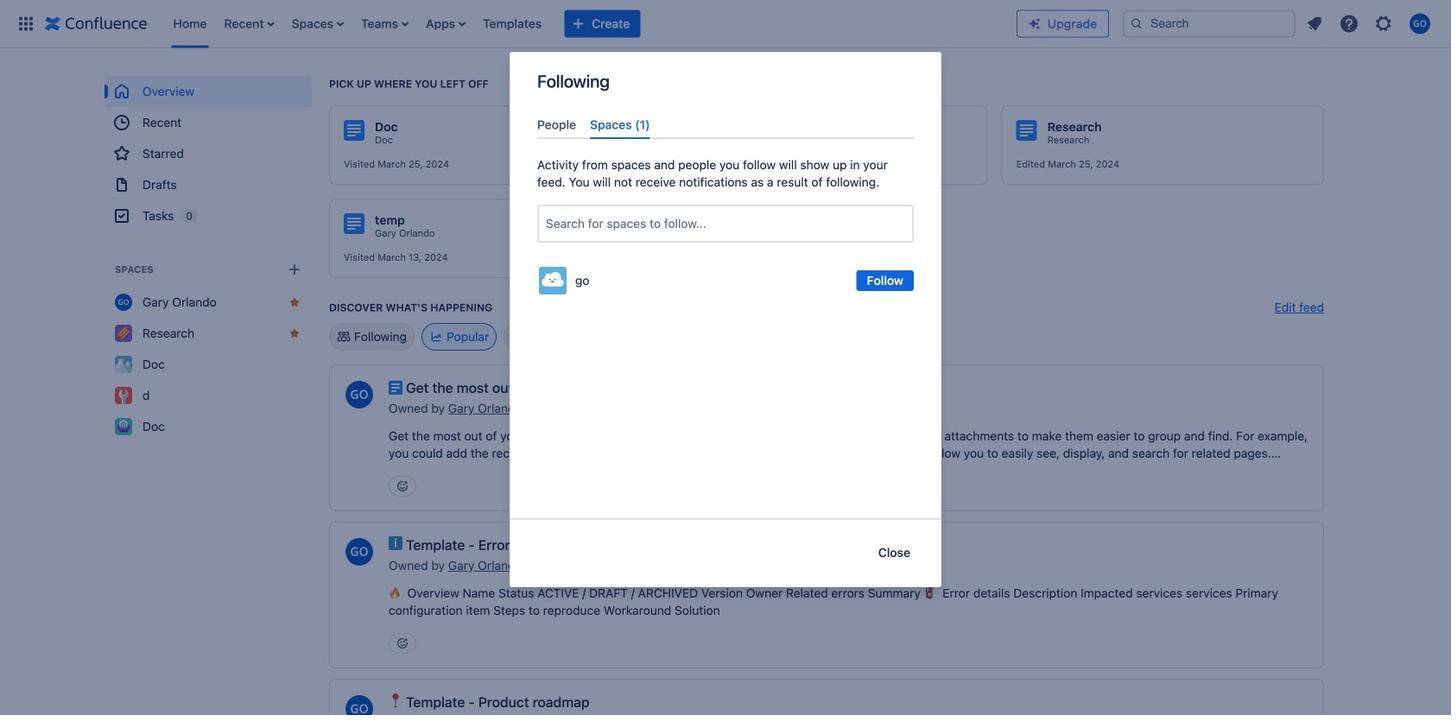 Task type: locate. For each thing, give the bounding box(es) containing it.
None text field
[[546, 215, 549, 233]]

None search field
[[1123, 10, 1296, 38]]

confluence image
[[45, 13, 147, 34], [45, 13, 147, 34]]

0 horizontal spatial list
[[165, 0, 1017, 48]]

list item
[[219, 0, 280, 48], [356, 0, 414, 48]]

unstar this space image
[[288, 295, 301, 309], [288, 326, 301, 340]]

1 horizontal spatial list
[[1299, 8, 1441, 39]]

list
[[165, 0, 1017, 48], [1299, 8, 1441, 39]]

global element
[[10, 0, 1017, 48]]

1 unstar this space image from the top
[[288, 295, 301, 309]]

search image
[[1130, 17, 1144, 31]]

banner
[[0, 0, 1451, 48]]

:information_source: image
[[389, 536, 402, 550], [389, 536, 402, 550]]

0 vertical spatial unstar this space image
[[288, 295, 301, 309]]

0 horizontal spatial list item
[[219, 0, 280, 48]]

create a space image
[[284, 259, 305, 280]]

group
[[105, 76, 312, 231]]

tab list
[[530, 111, 921, 139]]

1 horizontal spatial list item
[[356, 0, 414, 48]]

:round_pushpin: image
[[389, 694, 402, 707], [389, 694, 402, 707]]

dialog
[[510, 52, 941, 587]]

1 vertical spatial unstar this space image
[[288, 326, 301, 340]]



Task type: describe. For each thing, give the bounding box(es) containing it.
1 list item from the left
[[219, 0, 280, 48]]

settings icon image
[[1373, 13, 1394, 34]]

premium image
[[1028, 17, 1042, 31]]

Search field
[[1123, 10, 1296, 38]]

2 unstar this space image from the top
[[288, 326, 301, 340]]

2 list item from the left
[[356, 0, 414, 48]]



Task type: vqa. For each thing, say whether or not it's contained in the screenshot.
heading associated with the PLANNING image
no



